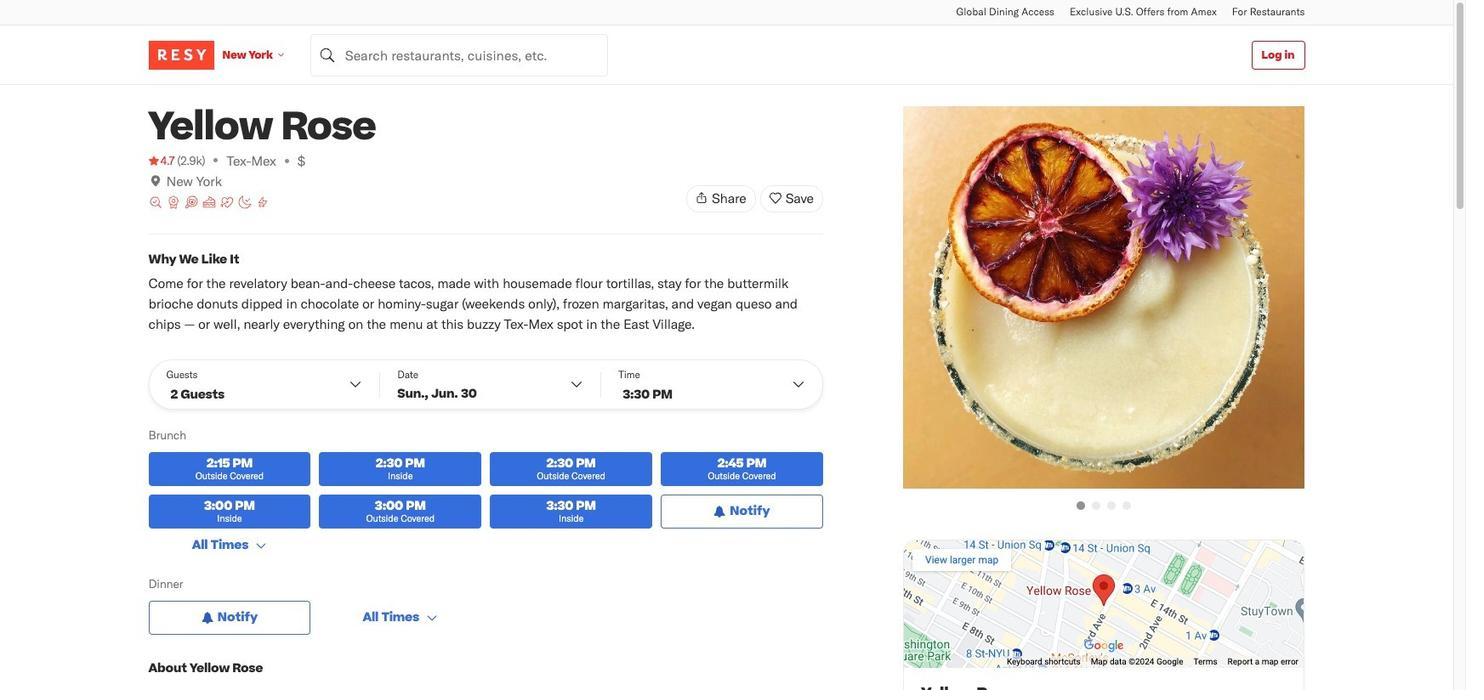 Task type: locate. For each thing, give the bounding box(es) containing it.
Search restaurants, cuisines, etc. text field
[[310, 34, 608, 76]]

None field
[[310, 34, 608, 76]]

4.7 out of 5 stars image
[[148, 152, 175, 169]]



Task type: vqa. For each thing, say whether or not it's contained in the screenshot.
4.7 OUT OF 5 STARS icon at the top
yes



